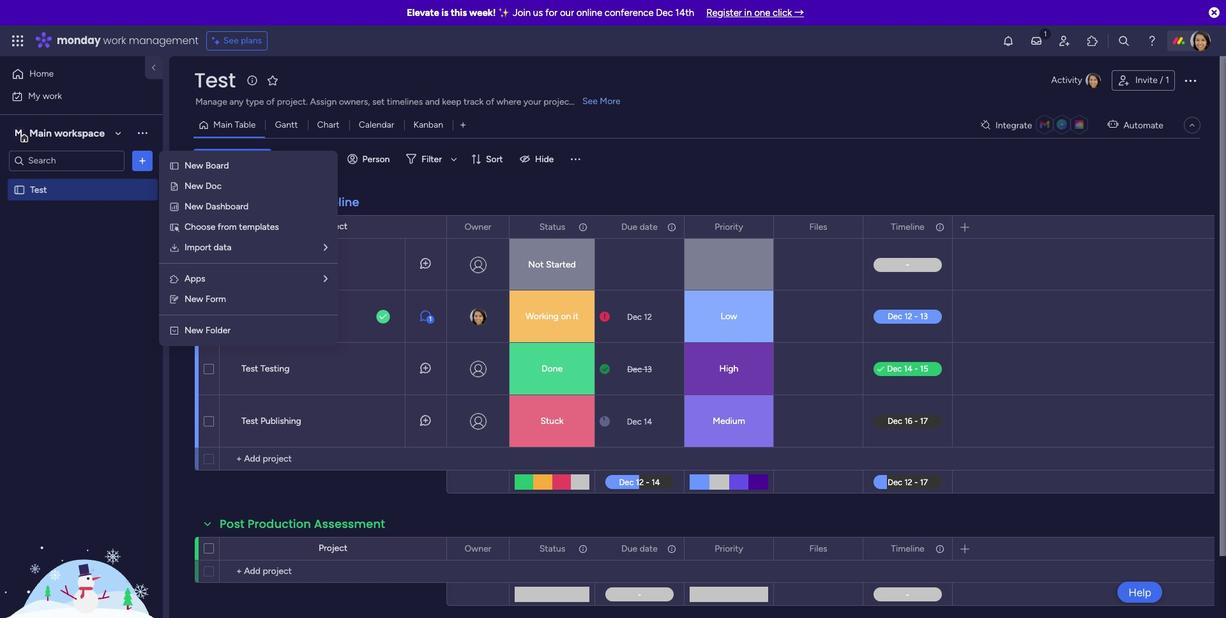 Task type: describe. For each thing, give the bounding box(es) containing it.
activity
[[1052, 75, 1083, 86]]

monday
[[57, 33, 101, 48]]

Test Production Pipeline field
[[217, 194, 363, 211]]

import data image
[[169, 243, 180, 253]]

test production pipeline
[[220, 194, 360, 210]]

column information image for post production assessment
[[667, 544, 677, 554]]

templates
[[239, 222, 279, 233]]

test for test building
[[242, 311, 258, 322]]

1 priority from the top
[[715, 221, 744, 232]]

sort
[[486, 154, 503, 165]]

invite
[[1136, 75, 1158, 86]]

v2 done deadline image
[[600, 363, 610, 375]]

work for monday
[[103, 33, 126, 48]]

1 vertical spatial new project
[[242, 259, 291, 270]]

project.
[[277, 96, 308, 107]]

due for pipeline
[[622, 221, 638, 232]]

new folder
[[185, 325, 231, 336]]

public board image
[[13, 184, 26, 196]]

→
[[795, 7, 805, 19]]

post production assessment
[[220, 516, 385, 532]]

test up manage
[[194, 66, 236, 95]]

date for assessment
[[640, 543, 658, 554]]

14
[[644, 417, 653, 427]]

see for see more
[[583, 96, 598, 107]]

dec 12
[[627, 312, 652, 322]]

us
[[533, 7, 543, 19]]

1 image
[[1040, 26, 1052, 41]]

filter
[[422, 154, 442, 165]]

1 button
[[405, 291, 447, 343]]

type
[[246, 96, 264, 107]]

one
[[755, 7, 771, 19]]

more
[[600, 96, 621, 107]]

0 vertical spatial 1
[[1166, 75, 1170, 86]]

automate
[[1124, 120, 1164, 131]]

dec for dec 14
[[627, 417, 642, 427]]

help
[[1129, 586, 1152, 599]]

working on it
[[526, 311, 579, 322]]

autopilot image
[[1108, 116, 1119, 133]]

add to favorites image
[[266, 74, 279, 87]]

our
[[560, 7, 574, 19]]

1 + add project text field from the top
[[226, 452, 441, 467]]

assessment
[[314, 516, 385, 532]]

test for test production pipeline
[[220, 194, 244, 210]]

workspace options image
[[136, 127, 149, 139]]

date for pipeline
[[640, 221, 658, 232]]

home button
[[8, 64, 137, 84]]

conference
[[605, 7, 654, 19]]

and
[[425, 96, 440, 107]]

click
[[773, 7, 793, 19]]

where
[[497, 96, 522, 107]]

on
[[561, 311, 571, 322]]

person
[[363, 154, 390, 165]]

doc
[[206, 181, 222, 192]]

testing
[[261, 364, 290, 374]]

join
[[513, 7, 531, 19]]

new project button
[[194, 149, 254, 169]]

see more link
[[581, 95, 622, 108]]

dapulse checkmark sign image
[[878, 362, 885, 378]]

my work button
[[8, 86, 137, 106]]

1 status from the top
[[540, 221, 566, 232]]

1 owner field from the top
[[462, 220, 495, 234]]

any
[[230, 96, 244, 107]]

online
[[577, 7, 603, 19]]

notifications image
[[1003, 35, 1015, 47]]

assign
[[310, 96, 337, 107]]

test building
[[242, 311, 293, 322]]

2 files field from the top
[[807, 542, 831, 556]]

production for test
[[247, 194, 311, 210]]

activity button
[[1047, 70, 1107, 91]]

1 owner from the top
[[465, 221, 492, 232]]

workspace image
[[12, 126, 25, 140]]

main workspace
[[29, 127, 105, 139]]

new down templates
[[242, 259, 260, 270]]

main table
[[213, 119, 256, 130]]

post
[[220, 516, 245, 532]]

test inside list box
[[30, 184, 47, 195]]

is
[[442, 7, 449, 19]]

sort button
[[466, 149, 511, 169]]

from
[[218, 222, 237, 233]]

see more
[[583, 96, 621, 107]]

form image
[[169, 295, 180, 305]]

form
[[206, 294, 226, 305]]

2 owner field from the top
[[462, 542, 495, 556]]

1 priority field from the top
[[712, 220, 747, 234]]

table
[[235, 119, 256, 130]]

new folder image
[[169, 326, 180, 336]]

main table button
[[194, 115, 265, 135]]

test list box
[[0, 176, 163, 373]]

arrow down image
[[447, 151, 462, 167]]

low
[[721, 311, 738, 322]]

project inside button
[[220, 153, 248, 164]]

2 owner from the top
[[465, 543, 492, 554]]

invite members image
[[1059, 35, 1072, 47]]

13
[[644, 365, 652, 374]]

hide
[[535, 154, 554, 165]]

2 priority from the top
[[715, 543, 744, 554]]

import data
[[185, 242, 231, 253]]

new form
[[185, 294, 226, 305]]

owners,
[[339, 96, 370, 107]]

see plans
[[223, 35, 262, 46]]

choose from templates
[[185, 222, 279, 233]]

dec left the 14th
[[656, 7, 673, 19]]

lottie animation element
[[0, 489, 163, 619]]

integrate
[[996, 120, 1033, 131]]

stuck
[[541, 416, 564, 427]]

keep
[[442, 96, 462, 107]]

for
[[546, 7, 558, 19]]

timelines
[[387, 96, 423, 107]]

timeline for test production pipeline
[[892, 221, 925, 232]]

12
[[644, 312, 652, 322]]

main for main table
[[213, 119, 233, 130]]

menu image
[[569, 153, 582, 165]]

0 vertical spatial apps image
[[1087, 35, 1100, 47]]

dec 13
[[628, 365, 652, 374]]

data
[[214, 242, 231, 253]]

my
[[28, 90, 40, 101]]

14th
[[676, 7, 695, 19]]

calendar
[[359, 119, 395, 130]]

inbox image
[[1031, 35, 1043, 47]]

chart
[[317, 119, 340, 130]]

dec for dec 13
[[628, 365, 642, 374]]

2 status field from the top
[[537, 542, 569, 556]]

person button
[[342, 149, 398, 169]]

/
[[1161, 75, 1164, 86]]

menu containing new board
[[159, 151, 338, 346]]



Task type: vqa. For each thing, say whether or not it's contained in the screenshot.
"assets"
no



Task type: locate. For each thing, give the bounding box(es) containing it.
menu
[[159, 151, 338, 346]]

register in one click → link
[[707, 7, 805, 19]]

new right the form icon
[[185, 294, 203, 305]]

gantt button
[[265, 115, 308, 135]]

publishing
[[261, 416, 301, 427]]

2 timeline from the top
[[892, 543, 925, 554]]

0 vertical spatial production
[[247, 194, 311, 210]]

james peterson image
[[1191, 31, 1211, 51]]

2 status from the top
[[540, 543, 566, 554]]

production up templates
[[247, 194, 311, 210]]

in
[[745, 7, 752, 19]]

apps
[[185, 273, 205, 284]]

new right the new folder image
[[185, 325, 203, 336]]

1 vertical spatial 1
[[429, 316, 432, 323]]

it
[[573, 311, 579, 322]]

1 vertical spatial column information image
[[667, 544, 677, 554]]

status
[[540, 221, 566, 232], [540, 543, 566, 554]]

list arrow image
[[324, 243, 328, 252], [324, 275, 328, 284]]

new board image
[[169, 161, 180, 171]]

test left building
[[242, 311, 258, 322]]

0 vertical spatial priority field
[[712, 220, 747, 234]]

timeline
[[892, 221, 925, 232], [892, 543, 925, 554]]

due date
[[622, 221, 658, 232], [622, 543, 658, 554]]

✨
[[499, 7, 511, 19]]

1 vertical spatial + add project text field
[[226, 564, 441, 580]]

0 vertical spatial status field
[[537, 220, 569, 234]]

register in one click →
[[707, 7, 805, 19]]

test left 'testing'
[[242, 364, 258, 374]]

timeline field for post production assessment
[[888, 542, 928, 556]]

1 vertical spatial files field
[[807, 542, 831, 556]]

test for test testing
[[242, 364, 258, 374]]

1 files field from the top
[[807, 220, 831, 234]]

2 due date field from the top
[[619, 542, 661, 556]]

new project up 'doc'
[[199, 153, 248, 164]]

new dashboard image
[[169, 202, 180, 212]]

filter button
[[401, 149, 462, 169]]

invite / 1
[[1136, 75, 1170, 86]]

main for main workspace
[[29, 127, 52, 139]]

1 list arrow image from the top
[[324, 243, 328, 252]]

m
[[15, 127, 22, 138]]

this
[[451, 7, 467, 19]]

1 files from the top
[[810, 221, 828, 232]]

0 vertical spatial column information image
[[667, 222, 677, 232]]

your
[[524, 96, 542, 107]]

2 column information image from the top
[[667, 544, 677, 554]]

of right track
[[486, 96, 495, 107]]

test
[[194, 66, 236, 95], [30, 184, 47, 195], [220, 194, 244, 210], [242, 311, 258, 322], [242, 364, 258, 374], [242, 416, 258, 427]]

high
[[720, 364, 739, 374]]

0 vertical spatial files field
[[807, 220, 831, 234]]

1 timeline from the top
[[892, 221, 925, 232]]

new dashboard
[[185, 201, 249, 212]]

timeline field for test production pipeline
[[888, 220, 928, 234]]

1 vertical spatial date
[[640, 543, 658, 554]]

collapse board header image
[[1188, 120, 1198, 130]]

list arrow image for apps
[[324, 275, 328, 284]]

workspace
[[54, 127, 105, 139]]

search everything image
[[1118, 35, 1131, 47]]

pipeline
[[314, 194, 360, 210]]

track
[[464, 96, 484, 107]]

see inside see more link
[[583, 96, 598, 107]]

2 timeline field from the top
[[888, 542, 928, 556]]

new project
[[199, 153, 248, 164], [242, 259, 291, 270]]

0 horizontal spatial see
[[223, 35, 239, 46]]

list arrow image for import data
[[324, 243, 328, 252]]

Timeline field
[[888, 220, 928, 234], [888, 542, 928, 556]]

1 vertical spatial due date field
[[619, 542, 661, 556]]

0 vertical spatial owner field
[[462, 220, 495, 234]]

main inside workspace selection element
[[29, 127, 52, 139]]

1 vertical spatial timeline field
[[888, 542, 928, 556]]

board
[[206, 160, 229, 171]]

1
[[1166, 75, 1170, 86], [429, 316, 432, 323]]

1 vertical spatial status field
[[537, 542, 569, 556]]

due date field for assessment
[[619, 542, 661, 556]]

2 date from the top
[[640, 543, 658, 554]]

1 vertical spatial production
[[248, 516, 311, 532]]

1 column information image from the top
[[667, 222, 677, 232]]

0 horizontal spatial apps image
[[169, 274, 180, 284]]

work inside button
[[43, 90, 62, 101]]

test inside field
[[220, 194, 244, 210]]

due date for pipeline
[[622, 221, 658, 232]]

new board
[[185, 160, 229, 171]]

1 vertical spatial apps image
[[169, 274, 180, 284]]

1 vertical spatial priority
[[715, 543, 744, 554]]

1 horizontal spatial main
[[213, 119, 233, 130]]

0 horizontal spatial of
[[266, 96, 275, 107]]

production for post
[[248, 516, 311, 532]]

0 vertical spatial date
[[640, 221, 658, 232]]

Test field
[[191, 66, 239, 95]]

medium
[[713, 416, 746, 427]]

plans
[[241, 35, 262, 46]]

see
[[223, 35, 239, 46], [583, 96, 598, 107]]

work right monday
[[103, 33, 126, 48]]

date
[[640, 221, 658, 232], [640, 543, 658, 554]]

options image
[[1183, 73, 1199, 88], [578, 216, 587, 238], [666, 216, 675, 238], [491, 538, 500, 560], [578, 538, 587, 560], [666, 538, 675, 560]]

workspace selection element
[[12, 126, 107, 142]]

1 horizontal spatial see
[[583, 96, 598, 107]]

new right service icon
[[185, 181, 203, 192]]

1 vertical spatial files
[[810, 543, 828, 554]]

1 horizontal spatial apps image
[[1087, 35, 1100, 47]]

calendar button
[[349, 115, 404, 135]]

1 horizontal spatial 1
[[1166, 75, 1170, 86]]

new for the new folder image
[[185, 325, 203, 336]]

dec left 12
[[627, 312, 642, 322]]

new for new board image
[[185, 160, 203, 171]]

see inside see plans button
[[223, 35, 239, 46]]

0 vertical spatial work
[[103, 33, 126, 48]]

1 date from the top
[[640, 221, 658, 232]]

production right post
[[248, 516, 311, 532]]

timeline for post production assessment
[[892, 543, 925, 554]]

Search in workspace field
[[27, 153, 107, 168]]

test publishing
[[242, 416, 301, 427]]

see plans button
[[206, 31, 268, 50]]

dashboard
[[206, 201, 249, 212]]

v2 overdue deadline image
[[600, 311, 610, 323]]

0 horizontal spatial 1
[[429, 316, 432, 323]]

kanban
[[414, 119, 443, 130]]

project
[[220, 153, 248, 164], [319, 221, 348, 232], [262, 259, 291, 270], [319, 543, 348, 554]]

2 priority field from the top
[[712, 542, 747, 556]]

1 vertical spatial timeline
[[892, 543, 925, 554]]

help button
[[1118, 582, 1163, 603]]

building
[[261, 311, 293, 322]]

1 horizontal spatial of
[[486, 96, 495, 107]]

new right new board image
[[185, 160, 203, 171]]

manage
[[196, 96, 227, 107]]

working
[[526, 311, 559, 322]]

1 vertical spatial list arrow image
[[324, 275, 328, 284]]

new for the form icon
[[185, 294, 203, 305]]

dapulse integrations image
[[981, 120, 991, 130]]

new for new dashboard icon at the top left of page
[[185, 201, 203, 212]]

Files field
[[807, 220, 831, 234], [807, 542, 831, 556]]

0 vertical spatial timeline field
[[888, 220, 928, 234]]

1 vertical spatial owner field
[[462, 542, 495, 556]]

home
[[29, 68, 54, 79]]

main left table
[[213, 119, 233, 130]]

due
[[622, 221, 638, 232], [622, 543, 638, 554]]

not
[[529, 259, 544, 270]]

due date field for pipeline
[[619, 220, 661, 234]]

1 due date from the top
[[622, 221, 658, 232]]

1 status field from the top
[[537, 220, 569, 234]]

see left more
[[583, 96, 598, 107]]

1 due from the top
[[622, 221, 638, 232]]

elevate is this week! ✨ join us for our online conference dec 14th
[[407, 7, 695, 19]]

0 vertical spatial new project
[[199, 153, 248, 164]]

see left the plans
[[223, 35, 239, 46]]

main
[[213, 119, 233, 130], [29, 127, 52, 139]]

dec left 14
[[627, 417, 642, 427]]

0 vertical spatial due date
[[622, 221, 658, 232]]

option
[[0, 178, 163, 181]]

Search field
[[297, 150, 335, 168]]

1 vertical spatial status
[[540, 543, 566, 554]]

2 due date from the top
[[622, 543, 658, 554]]

due date for assessment
[[622, 543, 658, 554]]

1 timeline field from the top
[[888, 220, 928, 234]]

chart button
[[308, 115, 349, 135]]

apps image
[[1087, 35, 1100, 47], [169, 274, 180, 284]]

column information image for test production pipeline
[[667, 222, 677, 232]]

new doc
[[185, 181, 222, 192]]

choose from templates image
[[169, 222, 180, 233]]

1 of from the left
[[266, 96, 275, 107]]

work for my
[[43, 90, 62, 101]]

monday work management
[[57, 33, 199, 48]]

1 horizontal spatial work
[[103, 33, 126, 48]]

import
[[185, 242, 212, 253]]

priority
[[715, 221, 744, 232], [715, 543, 744, 554]]

column information image
[[667, 222, 677, 232], [667, 544, 677, 554]]

new inside button
[[199, 153, 217, 164]]

test testing
[[242, 364, 290, 374]]

1 due date field from the top
[[619, 220, 661, 234]]

Due date field
[[619, 220, 661, 234], [619, 542, 661, 556]]

Status field
[[537, 220, 569, 234], [537, 542, 569, 556]]

test left publishing
[[242, 416, 258, 427]]

2 list arrow image from the top
[[324, 275, 328, 284]]

1 vertical spatial priority field
[[712, 542, 747, 556]]

test right public board image
[[30, 184, 47, 195]]

register
[[707, 7, 742, 19]]

1 vertical spatial owner
[[465, 543, 492, 554]]

work right my
[[43, 90, 62, 101]]

1 vertical spatial see
[[583, 96, 598, 107]]

1 vertical spatial due date
[[622, 543, 658, 554]]

new project down templates
[[242, 259, 291, 270]]

set
[[372, 96, 385, 107]]

test for test publishing
[[242, 416, 258, 427]]

new for service icon
[[185, 181, 203, 192]]

0 vertical spatial timeline
[[892, 221, 925, 232]]

2 + add project text field from the top
[[226, 564, 441, 580]]

0 vertical spatial list arrow image
[[324, 243, 328, 252]]

see for see plans
[[223, 35, 239, 46]]

new project inside button
[[199, 153, 248, 164]]

apps image right invite members image
[[1087, 35, 1100, 47]]

project down main table button
[[220, 153, 248, 164]]

0 vertical spatial priority
[[715, 221, 744, 232]]

1 vertical spatial work
[[43, 90, 62, 101]]

0 vertical spatial files
[[810, 221, 828, 232]]

my work
[[28, 90, 62, 101]]

apps image up the form icon
[[169, 274, 180, 284]]

management
[[129, 33, 199, 48]]

project down templates
[[262, 259, 291, 270]]

2 of from the left
[[486, 96, 495, 107]]

add view image
[[461, 120, 466, 130]]

0 horizontal spatial work
[[43, 90, 62, 101]]

started
[[546, 259, 576, 270]]

folder
[[206, 325, 231, 336]]

show board description image
[[245, 74, 260, 87]]

main inside button
[[213, 119, 233, 130]]

lottie animation image
[[0, 489, 163, 619]]

Owner field
[[462, 220, 495, 234], [462, 542, 495, 556]]

2 due from the top
[[622, 543, 638, 554]]

0 vertical spatial owner
[[465, 221, 492, 232]]

column information image
[[578, 222, 588, 232], [935, 222, 946, 232], [578, 544, 588, 554], [935, 544, 946, 554]]

2 files from the top
[[810, 543, 828, 554]]

files
[[810, 221, 828, 232], [810, 543, 828, 554]]

test down 'doc'
[[220, 194, 244, 210]]

dec left 13
[[628, 365, 642, 374]]

invite / 1 button
[[1112, 70, 1176, 91]]

0 vertical spatial see
[[223, 35, 239, 46]]

help image
[[1146, 35, 1159, 47]]

0 vertical spatial + add project text field
[[226, 452, 441, 467]]

Post Production Assessment field
[[217, 516, 389, 533]]

project down assessment
[[319, 543, 348, 554]]

0 vertical spatial due date field
[[619, 220, 661, 234]]

options image
[[136, 154, 149, 167], [491, 216, 500, 238], [935, 216, 944, 238], [935, 538, 944, 560]]

0 vertical spatial status
[[540, 221, 566, 232]]

project down pipeline
[[319, 221, 348, 232]]

+ Add project text field
[[226, 452, 441, 467], [226, 564, 441, 580]]

new right new dashboard icon at the top left of page
[[185, 201, 203, 212]]

select product image
[[12, 35, 24, 47]]

week!
[[470, 7, 496, 19]]

Priority field
[[712, 220, 747, 234], [712, 542, 747, 556]]

dec for dec 12
[[627, 312, 642, 322]]

new up new doc
[[199, 153, 217, 164]]

1 vertical spatial due
[[622, 543, 638, 554]]

of
[[266, 96, 275, 107], [486, 96, 495, 107]]

0 vertical spatial due
[[622, 221, 638, 232]]

of right type
[[266, 96, 275, 107]]

service icon image
[[169, 181, 180, 192]]

0 horizontal spatial main
[[29, 127, 52, 139]]

kanban button
[[404, 115, 453, 135]]

main right workspace image
[[29, 127, 52, 139]]

due for assessment
[[622, 543, 638, 554]]



